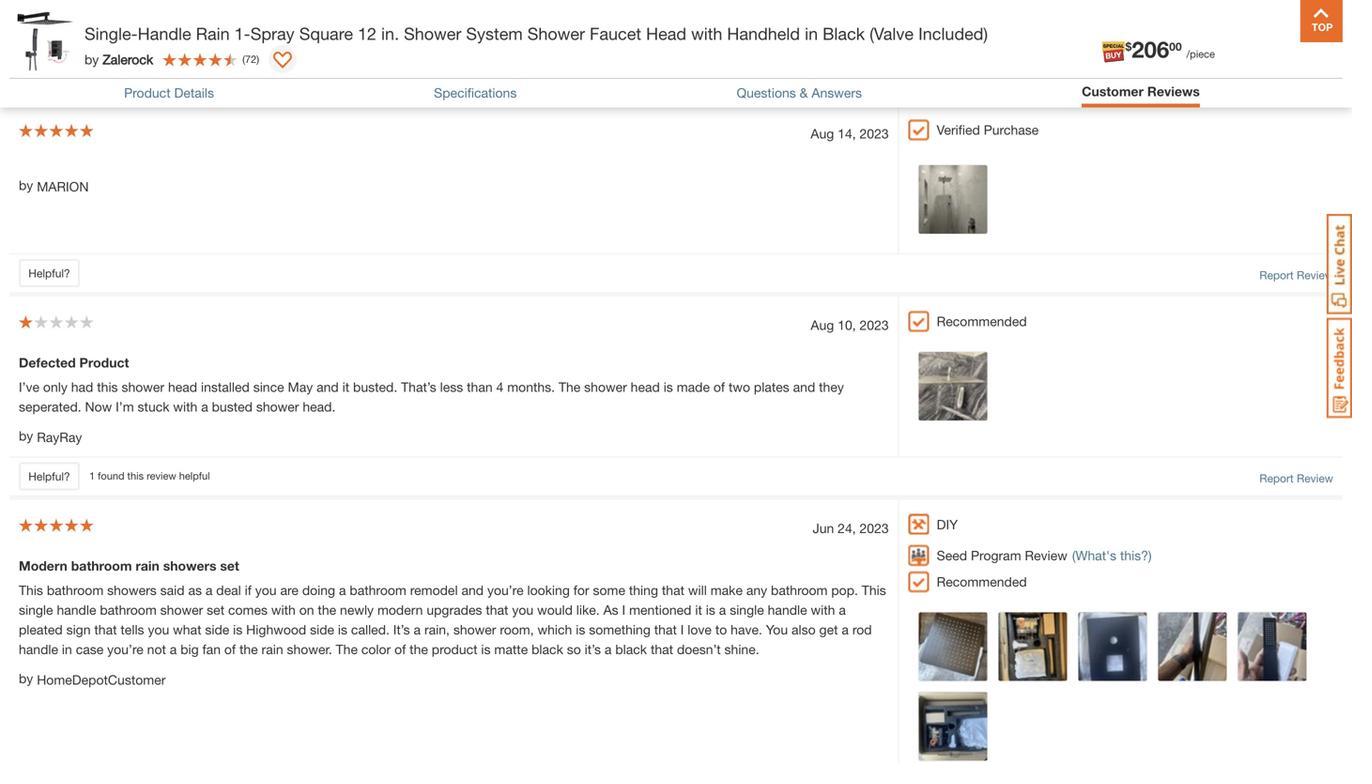 Task type: vqa. For each thing, say whether or not it's contained in the screenshot.
Shop associated with Nest Cam with Floodlight - Wired Outdoor Smart Home Security Camera
no



Task type: locate. For each thing, give the bounding box(es) containing it.
the down highwood on the bottom of the page
[[239, 642, 258, 657]]

star symbol image right star symbol icon
[[588, 15, 603, 28]]

purchase
[[984, 122, 1039, 138]]

4 button
[[406, 2, 451, 39]]

0 vertical spatial report
[[1260, 269, 1294, 282]]

is up so
[[576, 622, 585, 637]]

aug left 14,
[[811, 126, 834, 141]]

report review button for recommended
[[1260, 470, 1333, 487]]

1 found this review helpful
[[89, 470, 210, 482]]

system
[[466, 23, 523, 44]]

1 horizontal spatial verified
[[937, 122, 980, 138]]

1 vertical spatial recommended
[[937, 574, 1027, 590]]

1 vertical spatial aug
[[811, 317, 834, 333]]

two
[[729, 379, 750, 395]]

review
[[1297, 269, 1333, 282], [1297, 472, 1333, 485], [1025, 548, 1068, 563]]

star symbol image inside 5 button
[[371, 15, 386, 28]]

0 horizontal spatial you
[[148, 622, 169, 637]]

with right stuck
[[173, 399, 197, 415]]

so
[[567, 642, 581, 657]]

by left marion
[[19, 177, 33, 193]]

showers up as
[[163, 558, 216, 574]]

0 vertical spatial this
[[97, 379, 118, 395]]

showers up tells
[[107, 583, 157, 598]]

a right the doing
[[339, 583, 346, 598]]

by inside by homedepotcustomer
[[19, 671, 33, 686]]

verified inside button
[[635, 15, 678, 31]]

4 right the than
[[496, 379, 504, 395]]

1 horizontal spatial head
[[631, 379, 660, 395]]

star symbol image left 2
[[479, 15, 494, 28]]

0 vertical spatial 4
[[418, 15, 425, 31]]

0 vertical spatial recommended
[[937, 314, 1027, 329]]

shower
[[404, 23, 461, 44], [527, 23, 585, 44]]

specifications button
[[434, 85, 517, 101], [434, 85, 517, 101]]

shower.
[[287, 642, 332, 657]]

2023 right 24,
[[860, 521, 889, 536]]

1 report review button from the top
[[1260, 267, 1333, 284]]

$
[[1125, 40, 1132, 53]]

1 horizontal spatial the
[[318, 602, 336, 618]]

0 vertical spatial you
[[255, 583, 277, 598]]

0 vertical spatial report review
[[1260, 269, 1333, 282]]

with right head
[[691, 23, 722, 44]]

plates
[[754, 379, 789, 395]]

2 vertical spatial 2023
[[860, 521, 889, 536]]

4 right in.
[[418, 15, 425, 31]]

set up "deal" at left bottom
[[220, 558, 239, 574]]

1 vertical spatial i
[[681, 622, 684, 637]]

0 vertical spatial rain
[[136, 558, 159, 574]]

you right 'if'
[[255, 583, 277, 598]]

1 horizontal spatial shower
[[527, 23, 585, 44]]

by down the single-
[[85, 51, 99, 67]]

0 horizontal spatial 4
[[418, 15, 425, 31]]

helpful? down by marion
[[28, 267, 70, 280]]

i left love
[[681, 622, 684, 637]]

you
[[766, 622, 788, 637]]

of right fan
[[224, 642, 236, 657]]

1 horizontal spatial and
[[461, 583, 484, 598]]

1 horizontal spatial this
[[127, 470, 144, 482]]

homedepotcustomer button
[[37, 670, 166, 690]]

product image image
[[14, 9, 75, 70]]

get
[[819, 622, 838, 637]]

0 horizontal spatial verified
[[635, 15, 678, 31]]

1 vertical spatial 1
[[89, 470, 95, 482]]

aug for aug 10, 2023
[[811, 317, 834, 333]]

(valve
[[870, 23, 914, 44]]

0 vertical spatial in
[[805, 23, 818, 44]]

by
[[85, 51, 99, 67], [19, 177, 33, 193], [19, 428, 33, 444], [19, 671, 33, 686]]

by inside the by rayray
[[19, 428, 33, 444]]

recommended
[[937, 314, 1027, 329], [937, 574, 1027, 590]]

only
[[747, 15, 774, 31]]

1 report from the top
[[1260, 269, 1294, 282]]

is
[[664, 379, 673, 395], [706, 602, 715, 618], [233, 622, 243, 637], [338, 622, 347, 637], [576, 622, 585, 637], [481, 642, 491, 657]]

that's
[[401, 379, 436, 395]]

1 vertical spatial this
[[127, 470, 144, 482]]

star symbol image
[[371, 15, 386, 28], [479, 15, 494, 28], [588, 15, 603, 28]]

handle up sign
[[57, 602, 96, 618]]

single-handle rain 1-spray square 12 in. shower system shower faucet head with handheld in black (valve included)
[[85, 23, 988, 44]]

1 this from the left
[[19, 583, 43, 598]]

product inside the defected product i've only had this shower head installed since may and it busted. that's less than 4 months. the shower head is made of two plates and they seperated. now i'm stuck with a busted shower head.
[[79, 355, 129, 370]]

matte
[[494, 642, 528, 657]]

2 horizontal spatial star symbol image
[[588, 15, 603, 28]]

2 head from the left
[[631, 379, 660, 395]]

verified left purchase
[[937, 122, 980, 138]]

1 left faucet
[[580, 15, 588, 31]]

1 horizontal spatial 1
[[580, 15, 588, 31]]

0 vertical spatial review
[[1297, 269, 1333, 282]]

2 this from the left
[[862, 583, 886, 598]]

black down which
[[532, 642, 563, 657]]

verified purchases only
[[635, 15, 774, 31]]

0 vertical spatial 2023
[[860, 126, 889, 141]]

shower down "since"
[[256, 399, 299, 415]]

it
[[342, 379, 349, 395], [695, 602, 702, 618]]

star symbol image
[[533, 15, 549, 28]]

it up love
[[695, 602, 702, 618]]

0 horizontal spatial this
[[97, 379, 118, 395]]

the down it's at the bottom left of the page
[[410, 642, 428, 657]]

said
[[160, 583, 185, 598]]

1 vertical spatial review
[[1297, 472, 1333, 485]]

star symbol image inside 1 button
[[588, 15, 603, 28]]

3 star symbol image from the left
[[588, 15, 603, 28]]

1 shower from the left
[[404, 23, 461, 44]]

verified left purchases
[[635, 15, 678, 31]]

deal
[[216, 583, 241, 598]]

this up now
[[97, 379, 118, 395]]

side up shower.
[[310, 622, 334, 637]]

1 horizontal spatial side
[[310, 622, 334, 637]]

0 horizontal spatial i
[[622, 602, 626, 618]]

1 vertical spatial helpful? button
[[19, 462, 80, 491]]

answers
[[812, 85, 862, 101]]

shower
[[122, 379, 164, 395], [584, 379, 627, 395], [256, 399, 299, 415], [160, 602, 203, 618], [453, 622, 496, 637]]

0 vertical spatial 1
[[580, 15, 588, 31]]

by for by marion
[[19, 177, 33, 193]]

that left doesn't
[[651, 642, 673, 657]]

head up stuck
[[168, 379, 197, 395]]

and up upgrades
[[461, 583, 484, 598]]

months.
[[507, 379, 555, 395]]

0 horizontal spatial black
[[532, 642, 563, 657]]

2 horizontal spatial the
[[410, 642, 428, 657]]

bathroom up also
[[771, 583, 828, 598]]

shower up what
[[160, 602, 203, 618]]

2023 right 14,
[[860, 126, 889, 141]]

included)
[[918, 23, 988, 44]]

1 vertical spatial in
[[62, 642, 72, 657]]

0 horizontal spatial shower
[[404, 23, 461, 44]]

a left big
[[170, 642, 177, 657]]

product details button
[[124, 85, 214, 101], [124, 85, 214, 101]]

1 horizontal spatial black
[[615, 642, 647, 657]]

5 button
[[352, 2, 397, 39]]

by left rayray
[[19, 428, 33, 444]]

questions & answers button
[[737, 85, 862, 101], [737, 85, 862, 101]]

72 left reviews
[[119, 60, 134, 76]]

0 vertical spatial helpful?
[[28, 267, 70, 280]]

0 horizontal spatial it
[[342, 379, 349, 395]]

and up the head.
[[317, 379, 339, 395]]

the right on
[[318, 602, 336, 618]]

1 inside button
[[580, 15, 588, 31]]

set down "deal" at left bottom
[[207, 602, 225, 618]]

a right it's at the bottom left of the page
[[414, 622, 421, 637]]

0 horizontal spatial side
[[205, 622, 229, 637]]

called.
[[351, 622, 390, 637]]

0 horizontal spatial single
[[19, 602, 53, 618]]

2 horizontal spatial you
[[512, 602, 534, 618]]

in left black
[[805, 23, 818, 44]]

program
[[971, 548, 1021, 563]]

0 horizontal spatial showers
[[107, 583, 157, 598]]

doing
[[302, 583, 335, 598]]

10
[[86, 60, 101, 76]]

star symbol image inside 3 button
[[479, 15, 494, 28]]

1 vertical spatial verified
[[937, 122, 980, 138]]

in left case
[[62, 642, 72, 657]]

0 horizontal spatial you're
[[107, 642, 143, 657]]

verified purchases only button
[[623, 2, 785, 39]]

1 vertical spatial report
[[1260, 472, 1294, 485]]

a left busted
[[201, 399, 208, 415]]

case
[[76, 642, 104, 657]]

report
[[1260, 269, 1294, 282], [1260, 472, 1294, 485]]

bathroom
[[71, 558, 132, 574], [47, 583, 104, 598], [350, 583, 406, 598], [771, 583, 828, 598], [100, 602, 157, 618]]

rain down highwood on the bottom of the page
[[262, 642, 283, 657]]

1 recommended from the top
[[937, 314, 1027, 329]]

helpful? button
[[19, 259, 80, 287], [19, 462, 80, 491]]

of left two
[[714, 379, 725, 395]]

specifications
[[434, 85, 517, 101]]

the inside modern bathroom rain showers set this bathroom showers said as a deal if you are doing a bathroom remodel and you're looking for some thing that will make any bathroom pop. this single handle bathroom shower set comes with on the newly modern upgrades that you would like. as i mentioned it is a single handle with a pleated sign that tells you what side is highwood side is called. it's a rain, shower room, which is something that i love to have. you also get a rod handle in case you're not a big fan of the rain shower. the color of the product is matte black so it's a black that doesn't shine.
[[336, 642, 358, 657]]

with
[[691, 23, 722, 44], [173, 399, 197, 415], [271, 602, 296, 618], [811, 602, 835, 618]]

1 vertical spatial report review
[[1260, 472, 1333, 485]]

1 left found
[[89, 470, 95, 482]]

a up to
[[719, 602, 726, 618]]

1 2023 from the top
[[860, 126, 889, 141]]

by inside by marion
[[19, 177, 33, 193]]

0 vertical spatial product
[[124, 85, 171, 101]]

helpful? button down by marion
[[19, 259, 80, 287]]

72 down "1-"
[[245, 53, 257, 65]]

reviews
[[138, 60, 182, 76]]

helpful? button down the by rayray
[[19, 462, 80, 491]]

0 vertical spatial i
[[622, 602, 626, 618]]

0 horizontal spatial this
[[19, 583, 43, 598]]

a right as
[[206, 583, 213, 598]]

0 vertical spatial it
[[342, 379, 349, 395]]

14,
[[838, 126, 856, 141]]

1 horizontal spatial single
[[730, 602, 764, 618]]

2 report review button from the top
[[1260, 470, 1333, 487]]

by zalerock
[[85, 51, 153, 67]]

1 vertical spatial 2023
[[860, 317, 889, 333]]

side up fan
[[205, 622, 229, 637]]

this right pop.
[[862, 583, 886, 598]]

you up room,
[[512, 602, 534, 618]]

3 2023 from the top
[[860, 521, 889, 536]]

0 horizontal spatial in
[[62, 642, 72, 657]]

the
[[559, 379, 581, 395], [336, 642, 358, 657]]

black
[[823, 23, 865, 44]]

the
[[318, 602, 336, 618], [239, 642, 258, 657], [410, 642, 428, 657]]

shower up the product in the bottom left of the page
[[453, 622, 496, 637]]

you're
[[487, 583, 524, 598], [107, 642, 143, 657]]

this down modern
[[19, 583, 43, 598]]

verified purchase
[[937, 122, 1039, 138]]

0 vertical spatial helpful? button
[[19, 259, 80, 287]]

feedback link image
[[1327, 317, 1352, 419]]

you up not
[[148, 622, 169, 637]]

-
[[81, 60, 86, 76]]

0 vertical spatial the
[[559, 379, 581, 395]]

1 vertical spatial helpful?
[[28, 470, 70, 483]]

the right months.
[[559, 379, 581, 395]]

1 aug from the top
[[811, 126, 834, 141]]

2
[[526, 15, 533, 31]]

top button
[[1301, 0, 1343, 42]]

1 horizontal spatial showers
[[163, 558, 216, 574]]

you're down tells
[[107, 642, 143, 657]]

)
[[257, 53, 259, 65]]

helpful? down the by rayray
[[28, 470, 70, 483]]

1 horizontal spatial 72
[[245, 53, 257, 65]]

is down newly
[[338, 622, 347, 637]]

this inside the defected product i've only had this shower head installed since may and it busted. that's less than 4 months. the shower head is made of two plates and they seperated. now i'm stuck with a busted shower head.
[[97, 379, 118, 395]]

black down something
[[615, 642, 647, 657]]

something
[[589, 622, 651, 637]]

2 aug from the top
[[811, 317, 834, 333]]

1 vertical spatial you're
[[107, 642, 143, 657]]

0 horizontal spatial head
[[168, 379, 197, 395]]

modern
[[377, 602, 423, 618]]

1 horizontal spatial 4
[[496, 379, 504, 395]]

diy
[[937, 517, 958, 532]]

1 star symbol image from the left
[[371, 15, 386, 28]]

showers
[[163, 558, 216, 574], [107, 583, 157, 598]]

2023 right 10,
[[860, 317, 889, 333]]

by down pleated
[[19, 671, 33, 686]]

star symbol image left 4 button
[[371, 15, 386, 28]]

1 helpful? from the top
[[28, 267, 70, 280]]

1 vertical spatial it
[[695, 602, 702, 618]]

1 vertical spatial the
[[336, 642, 358, 657]]

report review button
[[1260, 267, 1333, 284], [1260, 470, 1333, 487]]

verified for verified purchases only
[[635, 15, 678, 31]]

you're up room,
[[487, 583, 524, 598]]

0 vertical spatial verified
[[635, 15, 678, 31]]

and
[[317, 379, 339, 395], [793, 379, 815, 395], [461, 583, 484, 598]]

have.
[[731, 622, 762, 637]]

1 vertical spatial product
[[79, 355, 129, 370]]

1 horizontal spatial this
[[862, 583, 886, 598]]

like.
[[576, 602, 600, 618]]

2 2023 from the top
[[860, 317, 889, 333]]

1 horizontal spatial in
[[805, 23, 818, 44]]

0 horizontal spatial star symbol image
[[371, 15, 386, 28]]

the left color
[[336, 642, 358, 657]]

rain up tells
[[136, 558, 159, 574]]

1 horizontal spatial it
[[695, 602, 702, 618]]

that up case
[[94, 622, 117, 637]]

that down mentioned
[[654, 622, 677, 637]]

with down are
[[271, 602, 296, 618]]

1 vertical spatial 4
[[496, 379, 504, 395]]

doesn't
[[677, 642, 721, 657]]

2 report from the top
[[1260, 472, 1294, 485]]

1 horizontal spatial star symbol image
[[479, 15, 494, 28]]

aug left 10,
[[811, 317, 834, 333]]

jun 24, 2023
[[813, 521, 889, 536]]

big
[[180, 642, 199, 657]]

2 shower from the left
[[527, 23, 585, 44]]

in
[[805, 23, 818, 44], [62, 642, 72, 657]]

sign
[[66, 622, 91, 637]]

and left they on the right of page
[[793, 379, 815, 395]]

1 horizontal spatial the
[[559, 379, 581, 395]]

product up had
[[79, 355, 129, 370]]

2 helpful? from the top
[[28, 470, 70, 483]]

0 vertical spatial showers
[[163, 558, 216, 574]]

0 vertical spatial report review button
[[1260, 267, 1333, 284]]

1 horizontal spatial you're
[[487, 583, 524, 598]]

2 black from the left
[[615, 642, 647, 657]]

2 report review from the top
[[1260, 472, 1333, 485]]

that up mentioned
[[662, 583, 685, 598]]

looking
[[527, 583, 570, 598]]

i right as
[[622, 602, 626, 618]]

star symbol image for 5
[[371, 15, 386, 28]]

0 vertical spatial aug
[[811, 126, 834, 141]]

a inside the defected product i've only had this shower head installed since may and it busted. that's less than 4 months. the shower head is made of two plates and they seperated. now i'm stuck with a busted shower head.
[[201, 399, 208, 415]]

1 side from the left
[[205, 622, 229, 637]]

1 vertical spatial report review button
[[1260, 470, 1333, 487]]

it left busted.
[[342, 379, 349, 395]]

4 inside button
[[418, 15, 425, 31]]

0 horizontal spatial rain
[[136, 558, 159, 574]]

1 report review from the top
[[1260, 269, 1333, 282]]

0 horizontal spatial 1
[[89, 470, 95, 482]]

report for recommended
[[1260, 472, 1294, 485]]

product down reviews
[[124, 85, 171, 101]]

this right found
[[127, 470, 144, 482]]

a right get
[[842, 622, 849, 637]]

5
[[363, 15, 371, 31]]

color
[[361, 642, 391, 657]]

1 vertical spatial rain
[[262, 642, 283, 657]]

2 button
[[515, 2, 560, 39]]

2 star symbol image from the left
[[479, 15, 494, 28]]

questions & answers
[[737, 85, 862, 101]]

0 horizontal spatial the
[[336, 642, 358, 657]]

product
[[432, 642, 478, 657]]

1 helpful? button from the top
[[19, 259, 80, 287]]

a
[[201, 399, 208, 415], [206, 583, 213, 598], [339, 583, 346, 598], [719, 602, 726, 618], [839, 602, 846, 618], [414, 622, 421, 637], [842, 622, 849, 637], [170, 642, 177, 657], [605, 642, 612, 657]]



Task type: describe. For each thing, give the bounding box(es) containing it.
2023 for aug 14, 2023
[[860, 126, 889, 141]]

showing
[[19, 60, 70, 76]]

0 vertical spatial you're
[[487, 583, 524, 598]]

bathroom up tells
[[100, 602, 157, 618]]

rod
[[852, 622, 872, 637]]

seed program review
[[937, 548, 1068, 563]]

single-
[[85, 23, 138, 44]]

marion
[[37, 179, 89, 194]]

reviews
[[1147, 84, 1200, 99]]

review
[[147, 470, 176, 482]]

Search text field
[[19, 0, 296, 30]]

star symbol image for 1
[[588, 15, 603, 28]]

is left matte
[[481, 642, 491, 657]]

0 horizontal spatial the
[[239, 642, 258, 657]]

details
[[174, 85, 214, 101]]

will
[[688, 583, 707, 598]]

review for verified purchase
[[1297, 269, 1333, 282]]

if
[[245, 583, 252, 598]]

in inside modern bathroom rain showers set this bathroom showers said as a deal if you are doing a bathroom remodel and you're looking for some thing that will make any bathroom pop. this single handle bathroom shower set comes with on the newly modern upgrades that you would like. as i mentioned it is a single handle with a pleated sign that tells you what side is highwood side is called. it's a rain, shower room, which is something that i love to have. you also get a rod handle in case you're not a big fan of the rain shower. the color of the product is matte black so it's a black that doesn't shine.
[[62, 642, 72, 657]]

it inside the defected product i've only had this shower head installed since may and it busted. that's less than 4 months. the shower head is made of two plates and they seperated. now i'm stuck with a busted shower head.
[[342, 379, 349, 395]]

pleated
[[19, 622, 63, 637]]

by for by homedepotcustomer
[[19, 671, 33, 686]]

since
[[253, 379, 284, 395]]

3
[[472, 15, 479, 31]]

review for recommended
[[1297, 472, 1333, 485]]

i've
[[19, 379, 39, 395]]

rayray button
[[37, 428, 82, 447]]

aug 14, 2023
[[811, 126, 889, 141]]

remodel
[[410, 583, 458, 598]]

love
[[688, 622, 712, 637]]

2023 for aug 10, 2023
[[860, 317, 889, 333]]

report review button for verified purchase
[[1260, 267, 1333, 284]]

any
[[746, 583, 767, 598]]

helpful? for 1st helpful? button from the bottom of the page
[[28, 470, 70, 483]]

shine.
[[724, 642, 759, 657]]

rayray
[[37, 429, 82, 445]]

highwood
[[246, 622, 306, 637]]

square
[[299, 23, 353, 44]]

only
[[43, 379, 67, 395]]

1 horizontal spatial you
[[255, 583, 277, 598]]

as
[[188, 583, 202, 598]]

report review for verified purchase
[[1260, 269, 1333, 282]]

2 horizontal spatial and
[[793, 379, 815, 395]]

a right the it's
[[605, 642, 612, 657]]

they
[[819, 379, 844, 395]]

defected product i've only had this shower head installed since may and it busted. that's less than 4 months. the shower head is made of two plates and they seperated. now i'm stuck with a busted shower head.
[[19, 355, 844, 415]]

aug 10, 2023
[[811, 317, 889, 333]]

seed
[[937, 548, 967, 563]]

it's
[[393, 622, 410, 637]]

0 horizontal spatial 72
[[119, 60, 134, 76]]

(what's
[[1072, 548, 1117, 563]]

it's
[[585, 642, 601, 657]]

spray
[[250, 23, 295, 44]]

1 single from the left
[[19, 602, 53, 618]]

live chat image
[[1327, 214, 1352, 315]]

by marion
[[19, 177, 89, 194]]

handle down pleated
[[19, 642, 58, 657]]

10,
[[838, 317, 856, 333]]

1 vertical spatial set
[[207, 602, 225, 618]]

2 single from the left
[[730, 602, 764, 618]]

i'm
[[116, 399, 134, 415]]

verified for verified purchase
[[937, 122, 980, 138]]

display image
[[273, 52, 292, 70]]

bathroom up newly
[[350, 583, 406, 598]]

room,
[[500, 622, 534, 637]]

with up get
[[811, 602, 835, 618]]

report review for recommended
[[1260, 472, 1333, 485]]

1 vertical spatial you
[[512, 602, 534, 618]]

0 vertical spatial set
[[220, 558, 239, 574]]

head
[[646, 23, 686, 44]]

questions
[[737, 85, 796, 101]]

is inside the defected product i've only had this shower head installed since may and it busted. that's less than 4 months. the shower head is made of two plates and they seperated. now i'm stuck with a busted shower head.
[[664, 379, 673, 395]]

and inside modern bathroom rain showers set this bathroom showers said as a deal if you are doing a bathroom remodel and you're looking for some thing that will make any bathroom pop. this single handle bathroom shower set comes with on the newly modern upgrades that you would like. as i mentioned it is a single handle with a pleated sign that tells you what side is highwood side is called. it's a rain, shower room, which is something that i love to have. you also get a rod handle in case you're not a big fan of the rain shower. the color of the product is matte black so it's a black that doesn't shine.
[[461, 583, 484, 598]]

not
[[147, 642, 166, 657]]

by homedepotcustomer
[[19, 671, 166, 688]]

of down it's at the bottom left of the page
[[394, 642, 406, 657]]

that up room,
[[486, 602, 508, 618]]

a down pop.
[[839, 602, 846, 618]]

1 for 1
[[580, 15, 588, 31]]

bathroom up sign
[[47, 583, 104, 598]]

1 head from the left
[[168, 379, 197, 395]]

defected
[[19, 355, 76, 370]]

3 button
[[461, 2, 506, 39]]

0 horizontal spatial and
[[317, 379, 339, 395]]

also
[[792, 622, 816, 637]]

for
[[573, 583, 589, 598]]

2 side from the left
[[310, 622, 334, 637]]

2 recommended from the top
[[937, 574, 1027, 590]]

(
[[242, 53, 245, 65]]

the inside the defected product i've only had this shower head installed since may and it busted. that's less than 4 months. the shower head is made of two plates and they seperated. now i'm stuck with a busted shower head.
[[559, 379, 581, 395]]

aug for aug 14, 2023
[[811, 126, 834, 141]]

by for by zalerock
[[85, 51, 99, 67]]

as
[[603, 602, 618, 618]]

customer reviews
[[1082, 84, 1200, 99]]

shower up stuck
[[122, 379, 164, 395]]

shower right months.
[[584, 379, 627, 395]]

4 inside the defected product i've only had this shower head installed since may and it busted. that's less than 4 months. the shower head is made of two plates and they seperated. now i'm stuck with a busted shower head.
[[496, 379, 504, 395]]

rain
[[196, 23, 230, 44]]

is down the comes
[[233, 622, 243, 637]]

by for by rayray
[[19, 428, 33, 444]]

seperated.
[[19, 399, 81, 415]]

2023 for jun 24, 2023
[[860, 521, 889, 536]]

busted.
[[353, 379, 397, 395]]

fan
[[202, 642, 221, 657]]

on
[[299, 602, 314, 618]]

marion button
[[37, 177, 89, 197]]

made
[[677, 379, 710, 395]]

by rayray
[[19, 428, 82, 445]]

what
[[173, 622, 201, 637]]

mentioned
[[629, 602, 692, 618]]

$ 206 00
[[1125, 36, 1182, 62]]

faucet
[[590, 23, 641, 44]]

now
[[85, 399, 112, 415]]

had
[[71, 379, 93, 395]]

than
[[467, 379, 493, 395]]

bathroom right modern
[[71, 558, 132, 574]]

report for verified purchase
[[1260, 269, 1294, 282]]

pop.
[[831, 583, 858, 598]]

(what's this?) link
[[1072, 546, 1152, 566]]

of right 10 at top left
[[104, 60, 116, 76]]

1 for 1 found this review helpful
[[89, 470, 95, 482]]

thing
[[629, 583, 658, 598]]

2 vertical spatial review
[[1025, 548, 1068, 563]]

handle up you
[[768, 602, 807, 618]]

is up to
[[706, 602, 715, 618]]

(what's this?)
[[1072, 548, 1152, 563]]

some
[[593, 583, 625, 598]]

homedepotcustomer
[[37, 672, 166, 688]]

it inside modern bathroom rain showers set this bathroom showers said as a deal if you are doing a bathroom remodel and you're looking for some thing that will make any bathroom pop. this single handle bathroom shower set comes with on the newly modern upgrades that you would like. as i mentioned it is a single handle with a pleated sign that tells you what side is highwood side is called. it's a rain, shower room, which is something that i love to have. you also get a rod handle in case you're not a big fan of the rain shower. the color of the product is matte black so it's a black that doesn't shine.
[[695, 602, 702, 618]]

1 horizontal spatial i
[[681, 622, 684, 637]]

1 button
[[569, 2, 614, 39]]

comes
[[228, 602, 268, 618]]

&
[[800, 85, 808, 101]]

with inside the defected product i've only had this shower head installed since may and it busted. that's less than 4 months. the shower head is made of two plates and they seperated. now i'm stuck with a busted shower head.
[[173, 399, 197, 415]]

less
[[440, 379, 463, 395]]

tells
[[121, 622, 144, 637]]

jun
[[813, 521, 834, 536]]

showing - 10 of 72 reviews
[[19, 60, 182, 76]]

1 vertical spatial showers
[[107, 583, 157, 598]]

1 black from the left
[[532, 642, 563, 657]]

star symbol image for 3
[[479, 15, 494, 28]]

helpful? for 2nd helpful? button from the bottom of the page
[[28, 267, 70, 280]]

of inside the defected product i've only had this shower head installed since may and it busted. that's less than 4 months. the shower head is made of two plates and they seperated. now i'm stuck with a busted shower head.
[[714, 379, 725, 395]]

2 vertical spatial you
[[148, 622, 169, 637]]

rain,
[[424, 622, 450, 637]]

would
[[537, 602, 573, 618]]

1 horizontal spatial rain
[[262, 642, 283, 657]]

00
[[1169, 40, 1182, 53]]

busted
[[212, 399, 253, 415]]

2 helpful? button from the top
[[19, 462, 80, 491]]

handheld
[[727, 23, 800, 44]]



